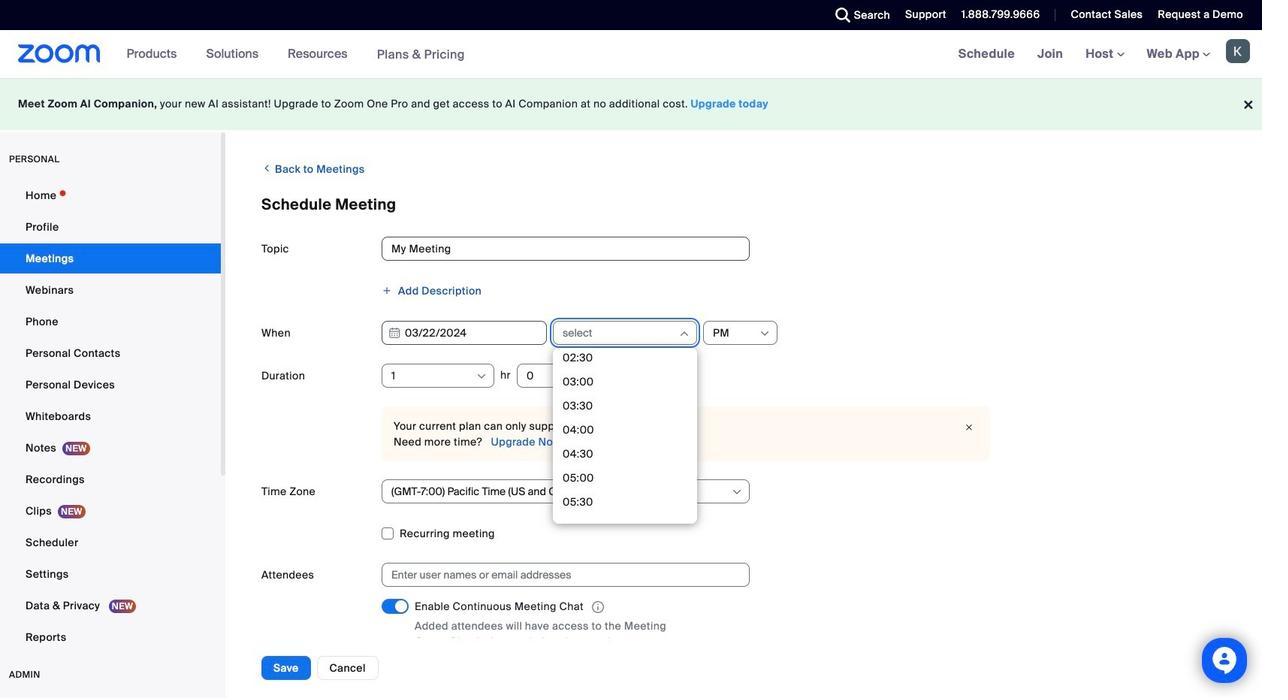 Task type: locate. For each thing, give the bounding box(es) containing it.
0 vertical spatial show options image
[[759, 328, 771, 340]]

left image
[[262, 161, 272, 176]]

banner
[[0, 30, 1263, 79]]

choose date text field
[[382, 321, 547, 345]]

2 vertical spatial show options image
[[731, 486, 743, 498]]

show options image
[[759, 328, 771, 340], [476, 371, 488, 383], [731, 486, 743, 498]]

option group
[[382, 669, 1227, 693]]

profile picture image
[[1227, 39, 1251, 63]]

list box
[[557, 225, 694, 698]]

application
[[415, 599, 700, 616]]

1 horizontal spatial show options image
[[731, 486, 743, 498]]

Persistent Chat, enter email address,Enter user names or email addresses text field
[[392, 564, 727, 586]]

2 horizontal spatial show options image
[[759, 328, 771, 340]]

footer
[[0, 78, 1263, 130]]

1 vertical spatial show options image
[[476, 371, 488, 383]]



Task type: describe. For each thing, give the bounding box(es) containing it.
0 horizontal spatial show options image
[[476, 371, 488, 383]]

learn more about enable continuous meeting chat image
[[588, 601, 609, 614]]

My Meeting text field
[[382, 237, 750, 261]]

select start time text field
[[563, 322, 678, 344]]

product information navigation
[[115, 30, 476, 79]]

add image
[[382, 286, 392, 296]]

personal menu menu
[[0, 180, 221, 654]]

close image
[[960, 420, 979, 435]]

hide options image
[[679, 328, 691, 340]]

zoom logo image
[[18, 44, 100, 63]]

meetings navigation
[[947, 30, 1263, 79]]



Task type: vqa. For each thing, say whether or not it's contained in the screenshot.
add image
yes



